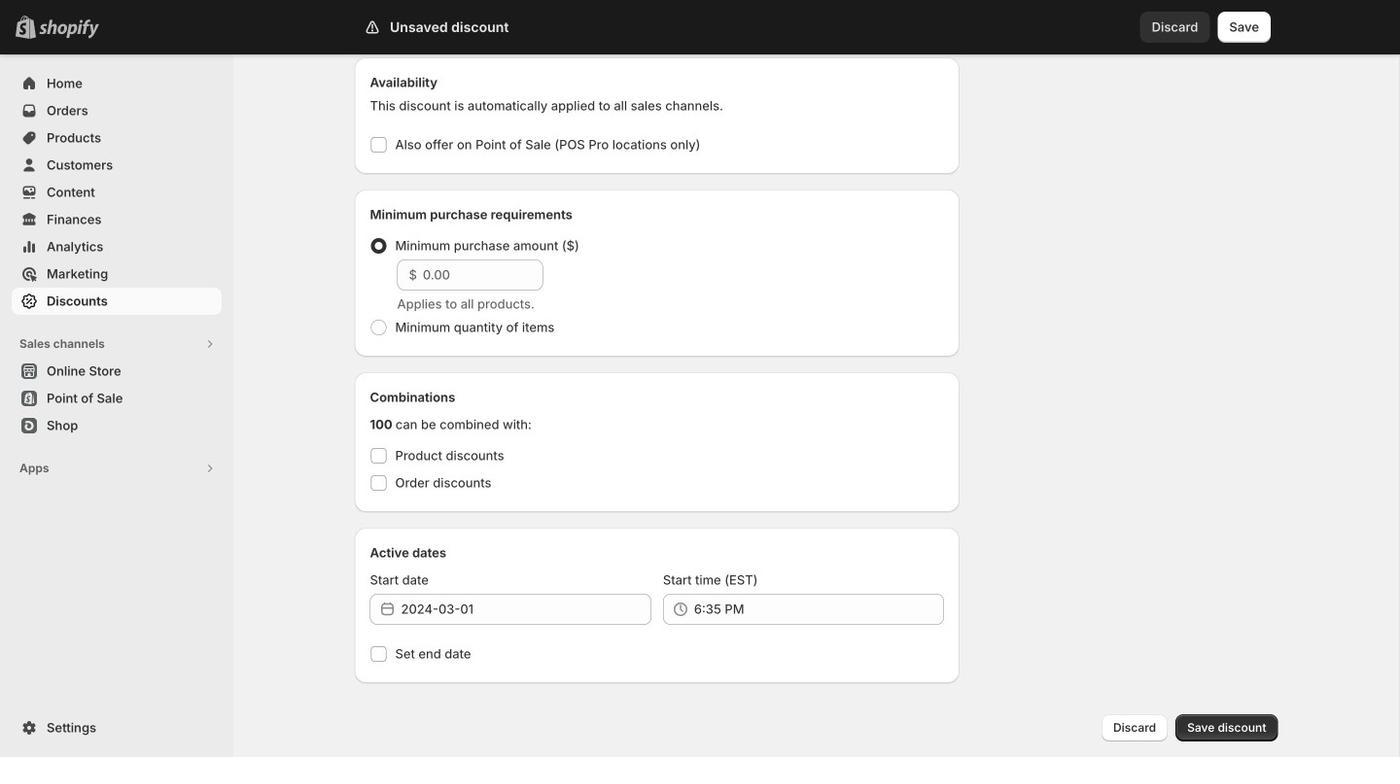 Task type: locate. For each thing, give the bounding box(es) containing it.
shopify image
[[39, 19, 99, 39]]

0.00 text field
[[423, 260, 543, 291]]



Task type: describe. For each thing, give the bounding box(es) containing it.
Enter time text field
[[694, 594, 945, 625]]

YYYY-MM-DD text field
[[401, 594, 651, 625]]



Task type: vqa. For each thing, say whether or not it's contained in the screenshot.
Shopify image
yes



